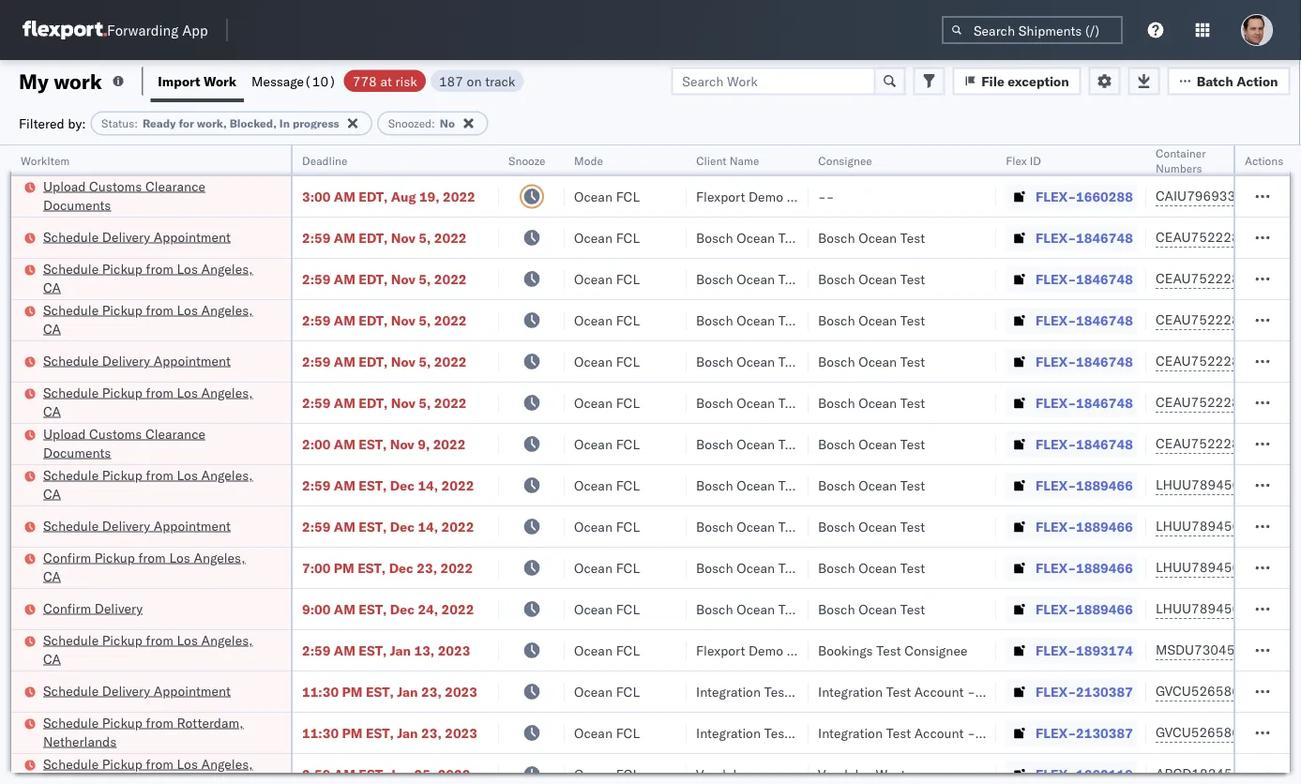 Task type: vqa. For each thing, say whether or not it's contained in the screenshot.


Task type: describe. For each thing, give the bounding box(es) containing it.
flex-1662119
[[1036, 766, 1133, 783]]

mbl button
[[1269, 149, 1302, 168]]

upload customs clearance documents link for 3:00 am edt, aug 19, 2022
[[43, 177, 267, 214]]

6 am from the top
[[334, 395, 356, 411]]

on
[[467, 73, 482, 89]]

msdu7304509
[[1156, 642, 1252, 658]]

13 fcl from the top
[[616, 684, 640, 700]]

confirm pickup from los angeles, ca link
[[43, 549, 267, 586]]

aug
[[391, 188, 416, 205]]

11:30 pm est, jan 23, 2023 for schedule pickup from rotterdam, netherlands
[[302, 725, 478, 741]]

5 schedule from the top
[[43, 384, 99, 401]]

batch action button
[[1168, 67, 1291, 95]]

1 schedule delivery appointment button from the top
[[43, 228, 231, 248]]

1 1846748 from the top
[[1076, 229, 1133, 246]]

vandelay west
[[818, 766, 906, 783]]

id
[[1030, 153, 1041, 168]]

schedule pickup from los angeles, ca for sixth schedule pickup from los angeles, ca link
[[43, 756, 253, 785]]

1 vertical spatial 23,
[[421, 684, 442, 700]]

flexport demo consignee for -
[[696, 188, 850, 205]]

work,
[[197, 116, 227, 130]]

2:59 am edt, nov 5, 2022 for fourth schedule pickup from los angeles, ca button from the bottom of the page
[[302, 395, 467, 411]]

confirm delivery button
[[43, 599, 143, 620]]

karl for schedule delivery appointment
[[979, 684, 1003, 700]]

account for schedule delivery appointment
[[915, 684, 964, 700]]

ocean fcl for fifth schedule pickup from los angeles, ca link
[[574, 642, 640, 659]]

ocean fcl for 4th schedule pickup from los angeles, ca link
[[574, 477, 640, 494]]

risk
[[396, 73, 418, 89]]

4 uetu52 from the top
[[1256, 601, 1302, 617]]

8 flex- from the top
[[1036, 477, 1076, 494]]

2:59 am est, jan 13, 2023
[[302, 642, 471, 659]]

est, for schedule pickup from rotterdam, netherlands link
[[366, 725, 394, 741]]

3 resize handle column header from the left
[[542, 145, 565, 785]]

confirm delivery
[[43, 600, 143, 617]]

karl for schedule pickup from rotterdam, netherlands
[[979, 725, 1003, 741]]

9:00
[[302, 601, 331, 617]]

4 lhuu7894563, from the top
[[1156, 601, 1253, 617]]

4 fcl from the top
[[616, 312, 640, 328]]

hlxu62 for fourth schedule pickup from los angeles, ca link from the bottom of the page
[[1256, 394, 1302, 411]]

flex
[[1006, 153, 1027, 168]]

ca for 5th schedule pickup from los angeles, ca link from the bottom of the page
[[43, 320, 61, 337]]

2 mae from the top
[[1278, 684, 1302, 700]]

3 am from the top
[[334, 271, 356, 287]]

11 flex- from the top
[[1036, 601, 1076, 617]]

2 schedule pickup from los angeles, ca button from the top
[[43, 301, 267, 340]]

9 schedule from the top
[[43, 683, 99, 699]]

4 ceau7522281, hlxu62 from the top
[[1156, 353, 1302, 369]]

3:00 am edt, aug 19, 2022
[[302, 188, 476, 205]]

13,
[[414, 642, 435, 659]]

flexport for --
[[696, 188, 745, 205]]

work
[[204, 73, 237, 89]]

187 on track
[[439, 73, 516, 89]]

container
[[1156, 146, 1206, 160]]

4 5, from the top
[[419, 353, 431, 370]]

1 5, from the top
[[419, 229, 431, 246]]

flex-1660288
[[1036, 188, 1133, 205]]

2 flex- from the top
[[1036, 229, 1076, 246]]

for
[[179, 116, 194, 130]]

6 ceau7522281, hlxu62 from the top
[[1156, 435, 1302, 452]]

4 flex-1846748 from the top
[[1036, 353, 1133, 370]]

4 2:59 from the top
[[302, 353, 331, 370]]

caiu7969337
[[1156, 188, 1244, 204]]

2 ceau7522281, hlxu62 from the top
[[1156, 270, 1302, 287]]

lagerfeld for schedule pickup from rotterdam, netherlands
[[1007, 725, 1063, 741]]

1 2:59 from the top
[[302, 229, 331, 246]]

ca for fifth schedule pickup from los angeles, ca link
[[43, 651, 61, 667]]

187
[[439, 73, 464, 89]]

19,
[[419, 188, 440, 205]]

5 ceau7522281, hlxu62 from the top
[[1156, 394, 1302, 411]]

25,
[[414, 766, 435, 783]]

schedule pickup from los angeles, ca for 4th schedule pickup from los angeles, ca link
[[43, 467, 253, 502]]

4 lhuu7894563, uetu52 from the top
[[1156, 601, 1302, 617]]

2 schedule pickup from los angeles, ca link from the top
[[43, 301, 267, 338]]

ocean fcl for schedule pickup from rotterdam, netherlands link
[[574, 725, 640, 741]]

file exception
[[982, 73, 1069, 89]]

1 test from the top
[[1278, 229, 1302, 246]]

exception
[[1008, 73, 1069, 89]]

778
[[353, 73, 377, 89]]

8 schedule from the top
[[43, 632, 99, 648]]

23, for rotterdam,
[[421, 725, 442, 741]]

4 1846748 from the top
[[1076, 353, 1133, 370]]

workitem button
[[11, 149, 272, 168]]

schedule pickup from rotterdam, netherlands link
[[43, 714, 267, 751]]

upload customs clearance documents button for 2:00 am est, nov 9, 2022
[[43, 425, 267, 464]]

2 schedule delivery appointment link from the top
[[43, 351, 231, 370]]

9:00 am est, dec 24, 2022
[[302, 601, 474, 617]]

6 flex- from the top
[[1036, 395, 1076, 411]]

1 appointment from the top
[[154, 229, 231, 245]]

mode
[[574, 153, 603, 168]]

flex-2130387 for schedule pickup from rotterdam, netherlands
[[1036, 725, 1133, 741]]

progress
[[293, 116, 339, 130]]

7 schedule from the top
[[43, 518, 99, 534]]

in
[[279, 116, 290, 130]]

clearance for 2:00 am est, nov 9, 2022
[[145, 426, 206, 442]]

4 hlxu62 from the top
[[1256, 353, 1302, 369]]

container numbers
[[1156, 146, 1206, 175]]

11:30 for schedule pickup from rotterdam, netherlands
[[302, 725, 339, 741]]

1 2:59 am edt, nov 5, 2022 from the top
[[302, 229, 467, 246]]

2 ocean fcl from the top
[[574, 229, 640, 246]]

lhuu7894563, for schedule delivery appointment
[[1156, 518, 1253, 534]]

jan left the 25,
[[390, 766, 411, 783]]

edt, for fourth schedule pickup from los angeles, ca link from the bottom of the page
[[359, 395, 388, 411]]

: for status
[[134, 116, 138, 130]]

1662119
[[1076, 766, 1133, 783]]

24,
[[418, 601, 438, 617]]

7:00 pm est, dec 23, 2022
[[302, 560, 473, 576]]

ceau7522281, for 6th schedule pickup from los angeles, ca link from the bottom
[[1156, 270, 1253, 287]]

import work button
[[150, 60, 244, 102]]

5 ocean fcl from the top
[[574, 353, 640, 370]]

my work
[[19, 68, 102, 94]]

1 schedule delivery appointment from the top
[[43, 229, 231, 245]]

schedule pickup from rotterdam, netherlands button
[[43, 714, 267, 753]]

7 2:59 from the top
[[302, 518, 331, 535]]

4 schedule delivery appointment link from the top
[[43, 682, 231, 701]]

9 fcl from the top
[[616, 518, 640, 535]]

Search Work text field
[[671, 67, 876, 95]]

uetu52 for schedule pickup from los angeles, ca
[[1256, 477, 1302, 493]]

flex-2130387 for schedule delivery appointment
[[1036, 684, 1133, 700]]

11 ocean fcl from the top
[[574, 601, 640, 617]]

1 vertical spatial pm
[[342, 684, 363, 700]]

customs for 2:00 am est, nov 9, 2022
[[89, 426, 142, 442]]

by:
[[68, 115, 86, 131]]

2:59 for 1st schedule pickup from los angeles, ca button from the bottom
[[302, 766, 331, 783]]

3 ceau7522281, hlxu62 from the top
[[1156, 312, 1302, 328]]

actions
[[1245, 153, 1284, 168]]

1889466 for schedule delivery appointment
[[1076, 518, 1133, 535]]

deadline
[[302, 153, 348, 168]]

ca for fourth schedule pickup from los angeles, ca link from the bottom of the page
[[43, 403, 61, 419]]

est, for sixth schedule pickup from los angeles, ca link
[[359, 766, 387, 783]]

4 schedule pickup from los angeles, ca link from the top
[[43, 466, 267, 503]]

7:00
[[302, 560, 331, 576]]

6 schedule pickup from los angeles, ca link from the top
[[43, 755, 267, 785]]

abc for schedule delivery appointment
[[1278, 518, 1302, 535]]

0 horizontal spatial --
[[818, 188, 835, 205]]

confirm pickup from los angeles, ca button
[[43, 549, 267, 588]]

flex-1889466 for schedule pickup from los angeles, ca
[[1036, 477, 1133, 494]]

from for 4th schedule pickup from los angeles, ca link
[[146, 467, 173, 483]]

3 schedule from the top
[[43, 302, 99, 318]]

1 flex-1846748 from the top
[[1036, 229, 1133, 246]]

batch
[[1197, 73, 1234, 89]]

4 flex-1889466 from the top
[[1036, 601, 1133, 617]]

status : ready for work, blocked, in progress
[[101, 116, 339, 130]]

flex-1893174
[[1036, 642, 1133, 659]]

9 resize handle column header from the left
[[1268, 145, 1290, 785]]

file
[[982, 73, 1005, 89]]

confirm delivery link
[[43, 599, 143, 618]]

1846748 for fourth schedule pickup from los angeles, ca button from the bottom of the page
[[1076, 395, 1133, 411]]

snooze
[[509, 153, 546, 168]]

mbl
[[1278, 153, 1302, 168]]

5 schedule pickup from los angeles, ca button from the top
[[43, 631, 267, 671]]

angeles, inside "confirm pickup from los angeles, ca"
[[194, 549, 245, 566]]

2 schedule from the top
[[43, 260, 99, 277]]

est, down 2:59 am est, jan 13, 2023
[[366, 684, 394, 700]]

5, for 6th schedule pickup from los angeles, ca link from the bottom
[[419, 271, 431, 287]]

6 fcl from the top
[[616, 395, 640, 411]]

1660288
[[1076, 188, 1133, 205]]

ready
[[143, 116, 176, 130]]

netherlands
[[43, 733, 117, 750]]

4 test from the top
[[1278, 353, 1302, 370]]

upload for 3:00 am edt, aug 19, 2022
[[43, 178, 86, 194]]

ocean fcl for 2:00 am est, nov 9, 2022's upload customs clearance documents link
[[574, 436, 640, 452]]

2 am from the top
[[334, 229, 356, 246]]

import
[[158, 73, 200, 89]]

4 flex- from the top
[[1036, 312, 1076, 328]]

2023 down 2:59 am est, jan 13, 2023
[[445, 684, 478, 700]]

no
[[440, 116, 455, 130]]

flex id
[[1006, 153, 1041, 168]]

schedule pickup from rotterdam, netherlands
[[43, 715, 244, 750]]

forwarding
[[107, 21, 179, 39]]

snoozed : no
[[388, 116, 455, 130]]

consignee inside 'button'
[[818, 153, 872, 168]]

deadline button
[[293, 149, 480, 168]]

est, up 2:59 am est, jan 13, 2023
[[359, 601, 387, 617]]

ceau7522281, for 5th schedule pickup from los angeles, ca link from the bottom of the page
[[1156, 312, 1253, 328]]

2023 for fifth schedule pickup from los angeles, ca link
[[438, 642, 471, 659]]

2 edt, from the top
[[359, 229, 388, 246]]

integration test account - karl lagerfeld for schedule delivery appointment
[[818, 684, 1063, 700]]

blocked,
[[230, 116, 277, 130]]

integration for schedule delivery appointment
[[818, 684, 883, 700]]

14 fcl from the top
[[616, 725, 640, 741]]

10 fcl from the top
[[616, 560, 640, 576]]

est, up 7:00 pm est, dec 23, 2022
[[359, 518, 387, 535]]

: for snoozed
[[432, 116, 435, 130]]

11 am from the top
[[334, 642, 356, 659]]

consignee button
[[809, 149, 978, 168]]

rotterdam,
[[177, 715, 244, 731]]

13 flex- from the top
[[1036, 684, 1076, 700]]

1 ceau7522281, from the top
[[1156, 229, 1253, 245]]

9 flex- from the top
[[1036, 518, 1076, 535]]

documents for 2:00
[[43, 444, 111, 461]]

filtered
[[19, 115, 64, 131]]

mae for los
[[1278, 642, 1302, 659]]

flex-1846748 for 6th schedule pickup from los angeles, ca link from the bottom
[[1036, 271, 1133, 287]]

4 schedule from the top
[[43, 352, 99, 369]]

15 flex- from the top
[[1036, 766, 1076, 783]]

gvcu5265864 for schedule pickup from rotterdam, netherlands
[[1156, 724, 1249, 741]]

10 flex- from the top
[[1036, 560, 1076, 576]]

4 ceau7522281, from the top
[[1156, 353, 1253, 369]]

upload for 2:00 am est, nov 9, 2022
[[43, 426, 86, 442]]

mode button
[[565, 149, 668, 168]]

6 schedule from the top
[[43, 467, 99, 483]]

bookings test consignee
[[818, 642, 968, 659]]

778 at risk
[[353, 73, 418, 89]]

pickup for fifth schedule pickup from los angeles, ca link
[[102, 632, 143, 648]]

message
[[252, 73, 304, 89]]

12 fcl from the top
[[616, 642, 640, 659]]

test for fourth schedule pickup from los angeles, ca link from the bottom of the page
[[1278, 395, 1302, 411]]

flex-1889466 for schedule delivery appointment
[[1036, 518, 1133, 535]]

Search Shipments (/) text field
[[942, 16, 1123, 44]]

delivery inside button
[[95, 600, 143, 617]]

workitem
[[21, 153, 70, 168]]

(10)
[[304, 73, 337, 89]]

4 abc from the top
[[1278, 601, 1302, 617]]

1 fcl from the top
[[616, 188, 640, 205]]

15 fcl from the top
[[616, 766, 640, 783]]

1 hlxu62 from the top
[[1256, 229, 1302, 245]]

confirm pickup from los angeles, ca
[[43, 549, 245, 585]]

from for schedule pickup from rotterdam, netherlands link
[[146, 715, 173, 731]]

pickup for fourth schedule pickup from los angeles, ca link from the bottom of the page
[[102, 384, 143, 401]]

2:59 for fifth schedule pickup from los angeles, ca button
[[302, 642, 331, 659]]

flex-1889466 for confirm pickup from los angeles, ca
[[1036, 560, 1133, 576]]

track
[[485, 73, 516, 89]]

customs for 3:00 am edt, aug 19, 2022
[[89, 178, 142, 194]]

ca for confirm pickup from los angeles, ca link
[[43, 568, 61, 585]]

4 am from the top
[[334, 312, 356, 328]]

container numbers button
[[1147, 142, 1250, 175]]

from for fifth schedule pickup from los angeles, ca link
[[146, 632, 173, 648]]

7 am from the top
[[334, 436, 356, 452]]

my
[[19, 68, 49, 94]]

4 schedule delivery appointment button from the top
[[43, 682, 231, 702]]

1 schedule from the top
[[43, 229, 99, 245]]

schedule pickup from los angeles, ca for fifth schedule pickup from los angeles, ca link
[[43, 632, 253, 667]]

5, for fourth schedule pickup from los angeles, ca link from the bottom of the page
[[419, 395, 431, 411]]

resize handle column header for mode
[[664, 145, 687, 785]]

7 flex- from the top
[[1036, 436, 1076, 452]]

8 fcl from the top
[[616, 477, 640, 494]]

7 fcl from the top
[[616, 436, 640, 452]]

los for confirm pickup from los angeles, ca button
[[169, 549, 190, 566]]

2 schedule delivery appointment button from the top
[[43, 351, 231, 372]]

ocean fcl for sixth schedule pickup from los angeles, ca link
[[574, 766, 640, 783]]

2:59 am edt, nov 5, 2022 for 2nd schedule pickup from los angeles, ca button from the top
[[302, 312, 467, 328]]

3 fcl from the top
[[616, 271, 640, 287]]

client name button
[[687, 149, 790, 168]]

dec for schedule pickup from los angeles, ca
[[390, 477, 415, 494]]

resize handle column header for client name
[[786, 145, 809, 785]]

2023 for sixth schedule pickup from los angeles, ca link
[[438, 766, 471, 783]]

resize handle column header for workitem
[[268, 145, 291, 785]]



Task type: locate. For each thing, give the bounding box(es) containing it.
flex-2130387 down flex-1893174
[[1036, 684, 1133, 700]]

2 fcl from the top
[[616, 229, 640, 246]]

2023 up 2:59 am est, jan 25, 2023
[[445, 725, 478, 741]]

3 2:59 am edt, nov 5, 2022 from the top
[[302, 312, 467, 328]]

0 vertical spatial customs
[[89, 178, 142, 194]]

lhuu7894563, uetu52 for schedule delivery appointment
[[1156, 518, 1302, 534]]

2130387 up 1662119
[[1076, 725, 1133, 741]]

flex-1846748 for 2:00 am est, nov 9, 2022's upload customs clearance documents link
[[1036, 436, 1133, 452]]

est, down 2:00 am est, nov 9, 2022
[[359, 477, 387, 494]]

6 ca from the top
[[43, 651, 61, 667]]

los for third schedule pickup from los angeles, ca button from the bottom of the page
[[177, 467, 198, 483]]

ca
[[43, 279, 61, 296], [43, 320, 61, 337], [43, 403, 61, 419], [43, 486, 61, 502], [43, 568, 61, 585], [43, 651, 61, 667], [43, 775, 61, 785]]

0 vertical spatial upload customs clearance documents button
[[43, 177, 267, 216]]

1 schedule pickup from los angeles, ca button from the top
[[43, 259, 267, 299]]

action
[[1237, 73, 1279, 89]]

2 test from the top
[[1278, 271, 1302, 287]]

est, left 9,
[[359, 436, 387, 452]]

1889466 for schedule pickup from los angeles, ca
[[1076, 477, 1133, 494]]

2 flex-1889466 from the top
[[1036, 518, 1133, 535]]

8 am from the top
[[334, 477, 356, 494]]

4 schedule pickup from los angeles, ca button from the top
[[43, 466, 267, 505]]

1 vertical spatial flexport demo consignee
[[696, 642, 850, 659]]

0 horizontal spatial vandelay
[[696, 766, 751, 783]]

6 1846748 from the top
[[1076, 436, 1133, 452]]

1 integration test account - karl lagerfeld from the top
[[818, 684, 1063, 700]]

3 mae from the top
[[1278, 725, 1302, 741]]

flex-1889466
[[1036, 477, 1133, 494], [1036, 518, 1133, 535], [1036, 560, 1133, 576], [1036, 601, 1133, 617]]

jan down the 13,
[[397, 684, 418, 700]]

0 vertical spatial flex-2130387
[[1036, 684, 1133, 700]]

5 hlxu62 from the top
[[1256, 394, 1302, 411]]

0 vertical spatial documents
[[43, 197, 111, 213]]

3 hlxu62 from the top
[[1256, 312, 1302, 328]]

pickup for schedule pickup from rotterdam, netherlands link
[[102, 715, 143, 731]]

2 11:30 from the top
[[302, 725, 339, 741]]

1 vertical spatial gvcu5265864
[[1156, 724, 1249, 741]]

2 2:59 from the top
[[302, 271, 331, 287]]

0 vertical spatial flexport demo consignee
[[696, 188, 850, 205]]

3 lhuu7894563, uetu52 from the top
[[1156, 559, 1302, 576]]

0 vertical spatial upload
[[43, 178, 86, 194]]

1846748 for 2:00 am est, nov 9, 2022 upload customs clearance documents "button"
[[1076, 436, 1133, 452]]

0 vertical spatial lagerfeld
[[1007, 684, 1063, 700]]

ca inside "confirm pickup from los angeles, ca"
[[43, 568, 61, 585]]

numbers
[[1156, 161, 1203, 175]]

lhuu7894563, for schedule pickup from los angeles, ca
[[1156, 477, 1253, 493]]

est, left the 25,
[[359, 766, 387, 783]]

lhuu7894563, uetu52 for schedule pickup from los angeles, ca
[[1156, 477, 1302, 493]]

0 vertical spatial --
[[818, 188, 835, 205]]

hlxu62 for 5th schedule pickup from los angeles, ca link from the bottom of the page
[[1256, 312, 1302, 328]]

11 fcl from the top
[[616, 601, 640, 617]]

ocean
[[574, 188, 613, 205], [574, 229, 613, 246], [737, 229, 775, 246], [859, 229, 897, 246], [574, 271, 613, 287], [737, 271, 775, 287], [859, 271, 897, 287], [574, 312, 613, 328], [737, 312, 775, 328], [859, 312, 897, 328], [574, 353, 613, 370], [737, 353, 775, 370], [859, 353, 897, 370], [574, 395, 613, 411], [737, 395, 775, 411], [859, 395, 897, 411], [574, 436, 613, 452], [737, 436, 775, 452], [859, 436, 897, 452], [574, 477, 613, 494], [737, 477, 775, 494], [859, 477, 897, 494], [574, 518, 613, 535], [737, 518, 775, 535], [859, 518, 897, 535], [574, 560, 613, 576], [737, 560, 775, 576], [859, 560, 897, 576], [574, 601, 613, 617], [737, 601, 775, 617], [859, 601, 897, 617], [574, 642, 613, 659], [574, 684, 613, 700], [574, 725, 613, 741], [574, 766, 613, 783]]

4 resize handle column header from the left
[[664, 145, 687, 785]]

est, for fifth schedule pickup from los angeles, ca link
[[359, 642, 387, 659]]

2 karl from the top
[[979, 725, 1003, 741]]

1 vertical spatial account
[[915, 725, 964, 741]]

1 ocean fcl from the top
[[574, 188, 640, 205]]

integration test account - karl lagerfeld down bookings test consignee
[[818, 684, 1063, 700]]

resize handle column header for consignee
[[974, 145, 997, 785]]

test for 2:00 am est, nov 9, 2022's upload customs clearance documents link
[[1278, 436, 1302, 452]]

ceau7522281, hlxu62
[[1156, 229, 1302, 245], [1156, 270, 1302, 287], [1156, 312, 1302, 328], [1156, 353, 1302, 369], [1156, 394, 1302, 411], [1156, 435, 1302, 452]]

from for fourth schedule pickup from los angeles, ca link from the bottom of the page
[[146, 384, 173, 401]]

0 vertical spatial integration test account - karl lagerfeld
[[818, 684, 1063, 700]]

upload customs clearance documents for 3:00 am edt, aug 19, 2022
[[43, 178, 206, 213]]

--
[[818, 188, 835, 205], [1278, 766, 1294, 783]]

flex-1846748 button
[[1006, 225, 1137, 251], [1006, 225, 1137, 251], [1006, 266, 1137, 292], [1006, 266, 1137, 292], [1006, 307, 1137, 334], [1006, 307, 1137, 334], [1006, 349, 1137, 375], [1006, 349, 1137, 375], [1006, 390, 1137, 416], [1006, 390, 1137, 416], [1006, 431, 1137, 457], [1006, 431, 1137, 457]]

dec left 24,
[[390, 601, 415, 617]]

flex-1660288 button
[[1006, 183, 1137, 210], [1006, 183, 1137, 210]]

4 2:59 am edt, nov 5, 2022 from the top
[[302, 353, 467, 370]]

2 5, from the top
[[419, 271, 431, 287]]

0 vertical spatial 11:30 pm est, jan 23, 2023
[[302, 684, 478, 700]]

demo left bookings
[[749, 642, 784, 659]]

2023 for schedule pickup from rotterdam, netherlands link
[[445, 725, 478, 741]]

upload customs clearance documents link
[[43, 177, 267, 214], [43, 425, 267, 462]]

0 vertical spatial pm
[[334, 560, 354, 576]]

2 upload customs clearance documents link from the top
[[43, 425, 267, 462]]

14, for schedule delivery appointment
[[418, 518, 438, 535]]

11:30 pm est, jan 23, 2023 for schedule delivery appointment
[[302, 684, 478, 700]]

schedule delivery appointment button
[[43, 228, 231, 248], [43, 351, 231, 372], [43, 517, 231, 537], [43, 682, 231, 702]]

5 flex- from the top
[[1036, 353, 1076, 370]]

11:30 up 2:59 am est, jan 25, 2023
[[302, 725, 339, 741]]

1 vertical spatial 2130387
[[1076, 725, 1133, 741]]

1 vertical spatial upload
[[43, 426, 86, 442]]

2023
[[438, 642, 471, 659], [445, 684, 478, 700], [445, 725, 478, 741], [438, 766, 471, 783]]

batch action
[[1197, 73, 1279, 89]]

ca for 4th schedule pickup from los angeles, ca link
[[43, 486, 61, 502]]

1 vertical spatial 11:30
[[302, 725, 339, 741]]

integration test account - karl lagerfeld for schedule pickup from rotterdam, netherlands
[[818, 725, 1063, 741]]

2130387
[[1076, 684, 1133, 700], [1076, 725, 1133, 741]]

flex-1846748 for 5th schedule pickup from los angeles, ca link from the bottom of the page
[[1036, 312, 1133, 328]]

clearance
[[145, 178, 206, 194], [145, 426, 206, 442]]

hlxu62 for 2:00 am est, nov 9, 2022's upload customs clearance documents link
[[1256, 435, 1302, 452]]

integration test account - karl lagerfeld up west
[[818, 725, 1063, 741]]

schedule pickup from los angeles, ca link
[[43, 259, 267, 297], [43, 301, 267, 338], [43, 383, 267, 421], [43, 466, 267, 503], [43, 631, 267, 669], [43, 755, 267, 785]]

from for confirm pickup from los angeles, ca link
[[138, 549, 166, 566]]

confirm inside button
[[43, 600, 91, 617]]

2 upload customs clearance documents button from the top
[[43, 425, 267, 464]]

13 ocean fcl from the top
[[574, 684, 640, 700]]

1 vertical spatial 2:59 am est, dec 14, 2022
[[302, 518, 474, 535]]

5 flex-1846748 from the top
[[1036, 395, 1133, 411]]

2:59 for fourth schedule pickup from los angeles, ca button from the bottom of the page
[[302, 395, 331, 411]]

2023 right the 13,
[[438, 642, 471, 659]]

flex-
[[1036, 188, 1076, 205], [1036, 229, 1076, 246], [1036, 271, 1076, 287], [1036, 312, 1076, 328], [1036, 353, 1076, 370], [1036, 395, 1076, 411], [1036, 436, 1076, 452], [1036, 477, 1076, 494], [1036, 518, 1076, 535], [1036, 560, 1076, 576], [1036, 601, 1076, 617], [1036, 642, 1076, 659], [1036, 684, 1076, 700], [1036, 725, 1076, 741], [1036, 766, 1076, 783]]

:
[[134, 116, 138, 130], [432, 116, 435, 130]]

1 resize handle column header from the left
[[268, 145, 291, 785]]

4 1889466 from the top
[[1076, 601, 1133, 617]]

2 2130387 from the top
[[1076, 725, 1133, 741]]

mae for rotterdam,
[[1278, 725, 1302, 741]]

2130387 down 1893174
[[1076, 684, 1133, 700]]

1 schedule pickup from los angeles, ca link from the top
[[43, 259, 267, 297]]

demo
[[749, 188, 784, 205], [749, 642, 784, 659]]

2:59 am est, dec 14, 2022 down 2:00 am est, nov 9, 2022
[[302, 477, 474, 494]]

flex-2130387 button
[[1006, 679, 1137, 705], [1006, 679, 1137, 705], [1006, 720, 1137, 747], [1006, 720, 1137, 747]]

1 vertical spatial clearance
[[145, 426, 206, 442]]

jan left the 13,
[[390, 642, 411, 659]]

11:30 down 2:59 am est, jan 13, 2023
[[302, 684, 339, 700]]

schedule delivery appointment link
[[43, 228, 231, 246], [43, 351, 231, 370], [43, 517, 231, 535], [43, 682, 231, 701]]

6 hlxu62 from the top
[[1256, 435, 1302, 452]]

import work
[[158, 73, 237, 89]]

lhuu7894563, uetu52 for confirm pickup from los angeles, ca
[[1156, 559, 1302, 576]]

2 customs from the top
[[89, 426, 142, 442]]

ocean fcl for upload customs clearance documents link for 3:00 am edt, aug 19, 2022
[[574, 188, 640, 205]]

pm for rotterdam,
[[342, 725, 363, 741]]

0 vertical spatial upload customs clearance documents
[[43, 178, 206, 213]]

3 schedule delivery appointment from the top
[[43, 518, 231, 534]]

6 schedule pickup from los angeles, ca from the top
[[43, 756, 253, 785]]

los
[[177, 260, 198, 277], [177, 302, 198, 318], [177, 384, 198, 401], [177, 467, 198, 483], [169, 549, 190, 566], [177, 632, 198, 648], [177, 756, 198, 772]]

confirm for confirm pickup from los angeles, ca
[[43, 549, 91, 566]]

pickup inside schedule pickup from rotterdam, netherlands
[[102, 715, 143, 731]]

jan
[[390, 642, 411, 659], [397, 684, 418, 700], [397, 725, 418, 741], [390, 766, 411, 783]]

1 flex-1889466 from the top
[[1036, 477, 1133, 494]]

4 schedule pickup from los angeles, ca from the top
[[43, 467, 253, 502]]

lagerfeld down flex-1893174
[[1007, 684, 1063, 700]]

2 upload from the top
[[43, 426, 86, 442]]

5,
[[419, 229, 431, 246], [419, 271, 431, 287], [419, 312, 431, 328], [419, 353, 431, 370], [419, 395, 431, 411]]

flexport for bookings test consignee
[[696, 642, 745, 659]]

3 schedule pickup from los angeles, ca link from the top
[[43, 383, 267, 421]]

status
[[101, 116, 134, 130]]

edt, for upload customs clearance documents link for 3:00 am edt, aug 19, 2022
[[359, 188, 388, 205]]

5 am from the top
[[334, 353, 356, 370]]

flex-1846748 for fourth schedule pickup from los angeles, ca link from the bottom of the page
[[1036, 395, 1133, 411]]

14, for schedule pickup from los angeles, ca
[[418, 477, 438, 494]]

schedule pickup from los angeles, ca for 5th schedule pickup from los angeles, ca link from the bottom of the page
[[43, 302, 253, 337]]

dec up 9:00 am est, dec 24, 2022
[[389, 560, 414, 576]]

1 gvcu5265864 from the top
[[1156, 683, 1249, 700]]

14,
[[418, 477, 438, 494], [418, 518, 438, 535]]

23, up the 25,
[[421, 725, 442, 741]]

ceau7522281,
[[1156, 229, 1253, 245], [1156, 270, 1253, 287], [1156, 312, 1253, 328], [1156, 353, 1253, 369], [1156, 394, 1253, 411], [1156, 435, 1253, 452]]

1 abc from the top
[[1278, 477, 1302, 494]]

4 schedule delivery appointment from the top
[[43, 683, 231, 699]]

14, up 7:00 pm est, dec 23, 2022
[[418, 518, 438, 535]]

from inside "confirm pickup from los angeles, ca"
[[138, 549, 166, 566]]

est, down 9:00 am est, dec 24, 2022
[[359, 642, 387, 659]]

2 demo from the top
[[749, 642, 784, 659]]

app
[[182, 21, 208, 39]]

1 vertical spatial flexport
[[696, 642, 745, 659]]

0 vertical spatial demo
[[749, 188, 784, 205]]

uetu52 for confirm pickup from los angeles, ca
[[1256, 559, 1302, 576]]

forwarding app
[[107, 21, 208, 39]]

0 vertical spatial 23,
[[417, 560, 437, 576]]

upload customs clearance documents link for 2:00 am est, nov 9, 2022
[[43, 425, 267, 462]]

snoozed
[[388, 116, 432, 130]]

2 lhuu7894563, uetu52 from the top
[[1156, 518, 1302, 534]]

5 schedule pickup from los angeles, ca link from the top
[[43, 631, 267, 669]]

9 am from the top
[[334, 518, 356, 535]]

flex-2130387 up flex-1662119
[[1036, 725, 1133, 741]]

5 edt, from the top
[[359, 353, 388, 370]]

1 horizontal spatial vandelay
[[818, 766, 873, 783]]

14, down 9,
[[418, 477, 438, 494]]

1 vertical spatial customs
[[89, 426, 142, 442]]

from
[[146, 260, 173, 277], [146, 302, 173, 318], [146, 384, 173, 401], [146, 467, 173, 483], [138, 549, 166, 566], [146, 632, 173, 648], [146, 715, 173, 731], [146, 756, 173, 772]]

pickup for 4th schedule pickup from los angeles, ca link
[[102, 467, 143, 483]]

2 2:59 am edt, nov 5, 2022 from the top
[[302, 271, 467, 287]]

1 vertical spatial upload customs clearance documents button
[[43, 425, 267, 464]]

5, for 5th schedule pickup from los angeles, ca link from the bottom of the page
[[419, 312, 431, 328]]

2 uetu52 from the top
[[1256, 518, 1302, 534]]

integration
[[818, 684, 883, 700], [818, 725, 883, 741]]

1 vertical spatial flex-2130387
[[1036, 725, 1133, 741]]

gvcu5265864 down msdu7304509
[[1156, 683, 1249, 700]]

est, for 4th schedule pickup from los angeles, ca link
[[359, 477, 387, 494]]

0 vertical spatial 14,
[[418, 477, 438, 494]]

flex id button
[[997, 149, 1128, 168]]

2 appointment from the top
[[154, 352, 231, 369]]

flex-1889466 button
[[1006, 473, 1137, 499], [1006, 473, 1137, 499], [1006, 514, 1137, 540], [1006, 514, 1137, 540], [1006, 555, 1137, 581], [1006, 555, 1137, 581], [1006, 596, 1137, 623], [1006, 596, 1137, 623]]

5 ca from the top
[[43, 568, 61, 585]]

ca for 6th schedule pickup from los angeles, ca link from the bottom
[[43, 279, 61, 296]]

pm right 7:00
[[334, 560, 354, 576]]

2 vertical spatial pm
[[342, 725, 363, 741]]

3:00
[[302, 188, 331, 205]]

test for 5th schedule pickup from los angeles, ca link from the bottom of the page
[[1278, 312, 1302, 328]]

ocean fcl for 1st the schedule delivery appointment link from the bottom
[[574, 684, 640, 700]]

: left ready
[[134, 116, 138, 130]]

1 ca from the top
[[43, 279, 61, 296]]

14 flex- from the top
[[1036, 725, 1076, 741]]

edt,
[[359, 188, 388, 205], [359, 229, 388, 246], [359, 271, 388, 287], [359, 312, 388, 328], [359, 353, 388, 370], [359, 395, 388, 411]]

3 schedule pickup from los angeles, ca button from the top
[[43, 383, 267, 423]]

account for schedule pickup from rotterdam, netherlands
[[915, 725, 964, 741]]

lhuu7894563, uetu52
[[1156, 477, 1302, 493], [1156, 518, 1302, 534], [1156, 559, 1302, 576], [1156, 601, 1302, 617]]

gvcu5265864 for schedule delivery appointment
[[1156, 683, 1249, 700]]

1846748 for sixth schedule pickup from los angeles, ca button from the bottom
[[1076, 271, 1133, 287]]

23, up 24,
[[417, 560, 437, 576]]

1 am from the top
[[334, 188, 356, 205]]

23, down the 13,
[[421, 684, 442, 700]]

11:30 pm est, jan 23, 2023 down 2:59 am est, jan 13, 2023
[[302, 684, 478, 700]]

est, up 2:59 am est, jan 25, 2023
[[366, 725, 394, 741]]

client name
[[696, 153, 759, 168]]

pickup for 6th schedule pickup from los angeles, ca link from the bottom
[[102, 260, 143, 277]]

2023 right the 25,
[[438, 766, 471, 783]]

ceau7522281, for 2:00 am est, nov 9, 2022's upload customs clearance documents link
[[1156, 435, 1253, 452]]

bosch ocean test
[[696, 229, 804, 246], [818, 229, 926, 246], [696, 271, 804, 287], [818, 271, 926, 287], [696, 312, 804, 328], [818, 312, 926, 328], [696, 353, 804, 370], [818, 353, 926, 370], [696, 395, 804, 411], [818, 395, 926, 411], [696, 436, 804, 452], [818, 436, 926, 452], [696, 477, 804, 494], [818, 477, 926, 494], [696, 518, 804, 535], [818, 518, 926, 535], [696, 560, 804, 576], [818, 560, 926, 576], [696, 601, 804, 617], [818, 601, 926, 617]]

account
[[915, 684, 964, 700], [915, 725, 964, 741]]

confirm for confirm delivery
[[43, 600, 91, 617]]

pm down 2:59 am est, jan 13, 2023
[[342, 684, 363, 700]]

-- down consignee 'button'
[[818, 188, 835, 205]]

gvcu5265864
[[1156, 683, 1249, 700], [1156, 724, 1249, 741]]

2 account from the top
[[915, 725, 964, 741]]

mae
[[1278, 642, 1302, 659], [1278, 684, 1302, 700], [1278, 725, 1302, 741]]

3 ceau7522281, from the top
[[1156, 312, 1253, 328]]

3 ca from the top
[[43, 403, 61, 419]]

2 clearance from the top
[[145, 426, 206, 442]]

ocean fcl for 6th schedule pickup from los angeles, ca link from the bottom
[[574, 271, 640, 287]]

1 vertical spatial --
[[1278, 766, 1294, 783]]

at
[[380, 73, 392, 89]]

3 schedule pickup from los angeles, ca from the top
[[43, 384, 253, 419]]

schedule pickup from los angeles, ca for fourth schedule pickup from los angeles, ca link from the bottom of the page
[[43, 384, 253, 419]]

2 abc from the top
[[1278, 518, 1302, 535]]

2 vertical spatial mae
[[1278, 725, 1302, 741]]

ceau7522281, for fourth schedule pickup from los angeles, ca link from the bottom of the page
[[1156, 394, 1253, 411]]

2 documents from the top
[[43, 444, 111, 461]]

1 upload customs clearance documents from the top
[[43, 178, 206, 213]]

11:30 pm est, jan 23, 2023 up 2:59 am est, jan 25, 2023
[[302, 725, 478, 741]]

0 vertical spatial flexport
[[696, 188, 745, 205]]

flexport. image
[[23, 21, 107, 39]]

demo down name
[[749, 188, 784, 205]]

1889466
[[1076, 477, 1133, 494], [1076, 518, 1133, 535], [1076, 560, 1133, 576], [1076, 601, 1133, 617]]

dec for schedule delivery appointment
[[390, 518, 415, 535]]

los for fourth schedule pickup from los angeles, ca button from the bottom of the page
[[177, 384, 198, 401]]

abc for schedule pickup from los angeles, ca
[[1278, 477, 1302, 494]]

2 schedule pickup from los angeles, ca from the top
[[43, 302, 253, 337]]

0 vertical spatial karl
[[979, 684, 1003, 700]]

resize handle column header for deadline
[[477, 145, 499, 785]]

2:59 for sixth schedule pickup from los angeles, ca button from the bottom
[[302, 271, 331, 287]]

5 fcl from the top
[[616, 353, 640, 370]]

2:59 am est, dec 14, 2022 up 7:00 pm est, dec 23, 2022
[[302, 518, 474, 535]]

upload customs clearance documents button
[[43, 177, 267, 216], [43, 425, 267, 464]]

2:00 am est, nov 9, 2022
[[302, 436, 466, 452]]

0 vertical spatial 11:30
[[302, 684, 339, 700]]

0 vertical spatial upload customs clearance documents link
[[43, 177, 267, 214]]

2 flex-2130387 from the top
[[1036, 725, 1133, 741]]

integration up "vandelay west"
[[818, 725, 883, 741]]

lhuu7894563, for confirm pickup from los angeles, ca
[[1156, 559, 1253, 576]]

1 vertical spatial lagerfeld
[[1007, 725, 1063, 741]]

abc
[[1278, 477, 1302, 494], [1278, 518, 1302, 535], [1278, 560, 1302, 576], [1278, 601, 1302, 617]]

confirm inside "confirm pickup from los angeles, ca"
[[43, 549, 91, 566]]

schedule inside schedule pickup from rotterdam, netherlands
[[43, 715, 99, 731]]

6 ceau7522281, from the top
[[1156, 435, 1253, 452]]

2:59 am est, dec 14, 2022 for schedule delivery appointment
[[302, 518, 474, 535]]

1 account from the top
[[915, 684, 964, 700]]

2 lhuu7894563, from the top
[[1156, 518, 1253, 534]]

from inside schedule pickup from rotterdam, netherlands
[[146, 715, 173, 731]]

pm for los
[[334, 560, 354, 576]]

2 ceau7522281, from the top
[[1156, 270, 1253, 287]]

appointment
[[154, 229, 231, 245], [154, 352, 231, 369], [154, 518, 231, 534], [154, 683, 231, 699]]

1 vertical spatial karl
[[979, 725, 1003, 741]]

0 vertical spatial mae
[[1278, 642, 1302, 659]]

1 vertical spatial 11:30 pm est, jan 23, 2023
[[302, 725, 478, 741]]

abcd1234560
[[1156, 766, 1249, 782]]

name
[[730, 153, 759, 168]]

los inside "confirm pickup from los angeles, ca"
[[169, 549, 190, 566]]

edt, for 6th schedule pickup from los angeles, ca link from the bottom
[[359, 271, 388, 287]]

0 vertical spatial account
[[915, 684, 964, 700]]

1 vertical spatial documents
[[43, 444, 111, 461]]

0 horizontal spatial :
[[134, 116, 138, 130]]

0 vertical spatial 2130387
[[1076, 684, 1133, 700]]

0 vertical spatial integration
[[818, 684, 883, 700]]

uetu52 for schedule delivery appointment
[[1256, 518, 1302, 534]]

flex-1846748
[[1036, 229, 1133, 246], [1036, 271, 1133, 287], [1036, 312, 1133, 328], [1036, 353, 1133, 370], [1036, 395, 1133, 411], [1036, 436, 1133, 452]]

integration down bookings
[[818, 684, 883, 700]]

pm up 2:59 am est, jan 25, 2023
[[342, 725, 363, 741]]

1 horizontal spatial --
[[1278, 766, 1294, 783]]

lhuu7894563,
[[1156, 477, 1253, 493], [1156, 518, 1253, 534], [1156, 559, 1253, 576], [1156, 601, 1253, 617]]

1 2130387 from the top
[[1076, 684, 1133, 700]]

2:00
[[302, 436, 331, 452]]

: left no
[[432, 116, 435, 130]]

0 vertical spatial confirm
[[43, 549, 91, 566]]

5 2:59 from the top
[[302, 395, 331, 411]]

2:59 for third schedule pickup from los angeles, ca button from the bottom of the page
[[302, 477, 331, 494]]

-- right abcd1234560 at the right
[[1278, 766, 1294, 783]]

est, up 9:00 am est, dec 24, 2022
[[358, 560, 386, 576]]

1 edt, from the top
[[359, 188, 388, 205]]

abc for confirm pickup from los angeles, ca
[[1278, 560, 1302, 576]]

pickup inside "confirm pickup from los angeles, ca"
[[95, 549, 135, 566]]

2 vertical spatial 23,
[[421, 725, 442, 741]]

3 lhuu7894563, from the top
[[1156, 559, 1253, 576]]

confirm up confirm delivery
[[43, 549, 91, 566]]

message (10)
[[252, 73, 337, 89]]

lagerfeld up flex-1662119
[[1007, 725, 1063, 741]]

1 vertical spatial mae
[[1278, 684, 1302, 700]]

3 1889466 from the top
[[1076, 560, 1133, 576]]

1 vertical spatial integration test account - karl lagerfeld
[[818, 725, 1063, 741]]

1 integration from the top
[[818, 684, 883, 700]]

client
[[696, 153, 727, 168]]

3 appointment from the top
[[154, 518, 231, 534]]

1 upload customs clearance documents button from the top
[[43, 177, 267, 216]]

est, for confirm pickup from los angeles, ca link
[[358, 560, 386, 576]]

2:59 am edt, nov 5, 2022 for sixth schedule pickup from los angeles, ca button from the bottom
[[302, 271, 467, 287]]

0 vertical spatial gvcu5265864
[[1156, 683, 1249, 700]]

2 upload customs clearance documents from the top
[[43, 426, 206, 461]]

angeles,
[[201, 260, 253, 277], [201, 302, 253, 318], [201, 384, 253, 401], [201, 467, 253, 483], [194, 549, 245, 566], [201, 632, 253, 648], [201, 756, 253, 772]]

1 vertical spatial confirm
[[43, 600, 91, 617]]

1 vertical spatial demo
[[749, 642, 784, 659]]

confirm
[[43, 549, 91, 566], [43, 600, 91, 617]]

upload customs clearance documents button for 3:00 am edt, aug 19, 2022
[[43, 177, 267, 216]]

2 14, from the top
[[418, 518, 438, 535]]

1 vertical spatial 14,
[[418, 518, 438, 535]]

edt, for 5th schedule pickup from los angeles, ca link from the bottom of the page
[[359, 312, 388, 328]]

lagerfeld
[[1007, 684, 1063, 700], [1007, 725, 1063, 741]]

resize handle column header
[[268, 145, 291, 785], [477, 145, 499, 785], [542, 145, 565, 785], [664, 145, 687, 785], [786, 145, 809, 785], [974, 145, 997, 785], [1124, 145, 1147, 785], [1246, 145, 1269, 785], [1268, 145, 1290, 785]]

1893174
[[1076, 642, 1133, 659]]

jan up the 25,
[[397, 725, 418, 741]]

8 resize handle column header from the left
[[1246, 145, 1269, 785]]

2:59 am edt, nov 5, 2022
[[302, 229, 467, 246], [302, 271, 467, 287], [302, 312, 467, 328], [302, 353, 467, 370], [302, 395, 467, 411]]

dec down 2:00 am est, nov 9, 2022
[[390, 477, 415, 494]]

forwarding app link
[[23, 21, 208, 39]]

gvcu5265864 up abcd1234560 at the right
[[1156, 724, 1249, 741]]

work
[[54, 68, 102, 94]]

confirm down "confirm pickup from los angeles, ca"
[[43, 600, 91, 617]]

1 horizontal spatial :
[[432, 116, 435, 130]]

customs
[[89, 178, 142, 194], [89, 426, 142, 442]]

flex-1662119 button
[[1006, 762, 1137, 785], [1006, 762, 1137, 785]]

1 vertical spatial upload customs clearance documents
[[43, 426, 206, 461]]

bookings
[[818, 642, 873, 659]]

dec up 7:00 pm est, dec 23, 2022
[[390, 518, 415, 535]]

schedule pickup from los angeles, ca button
[[43, 259, 267, 299], [43, 301, 267, 340], [43, 383, 267, 423], [43, 466, 267, 505], [43, 631, 267, 671], [43, 755, 267, 785]]

1 vertical spatial integration
[[818, 725, 883, 741]]

2130387 for schedule delivery appointment
[[1076, 684, 1133, 700]]

dec for confirm pickup from los angeles, ca
[[389, 560, 414, 576]]

lagerfeld for schedule delivery appointment
[[1007, 684, 1063, 700]]

0 vertical spatial 2:59 am est, dec 14, 2022
[[302, 477, 474, 494]]

1 vertical spatial upload customs clearance documents link
[[43, 425, 267, 462]]

0 vertical spatial clearance
[[145, 178, 206, 194]]

yml
[[1278, 188, 1302, 205]]

upload customs clearance documents for 2:00 am est, nov 9, 2022
[[43, 426, 206, 461]]



